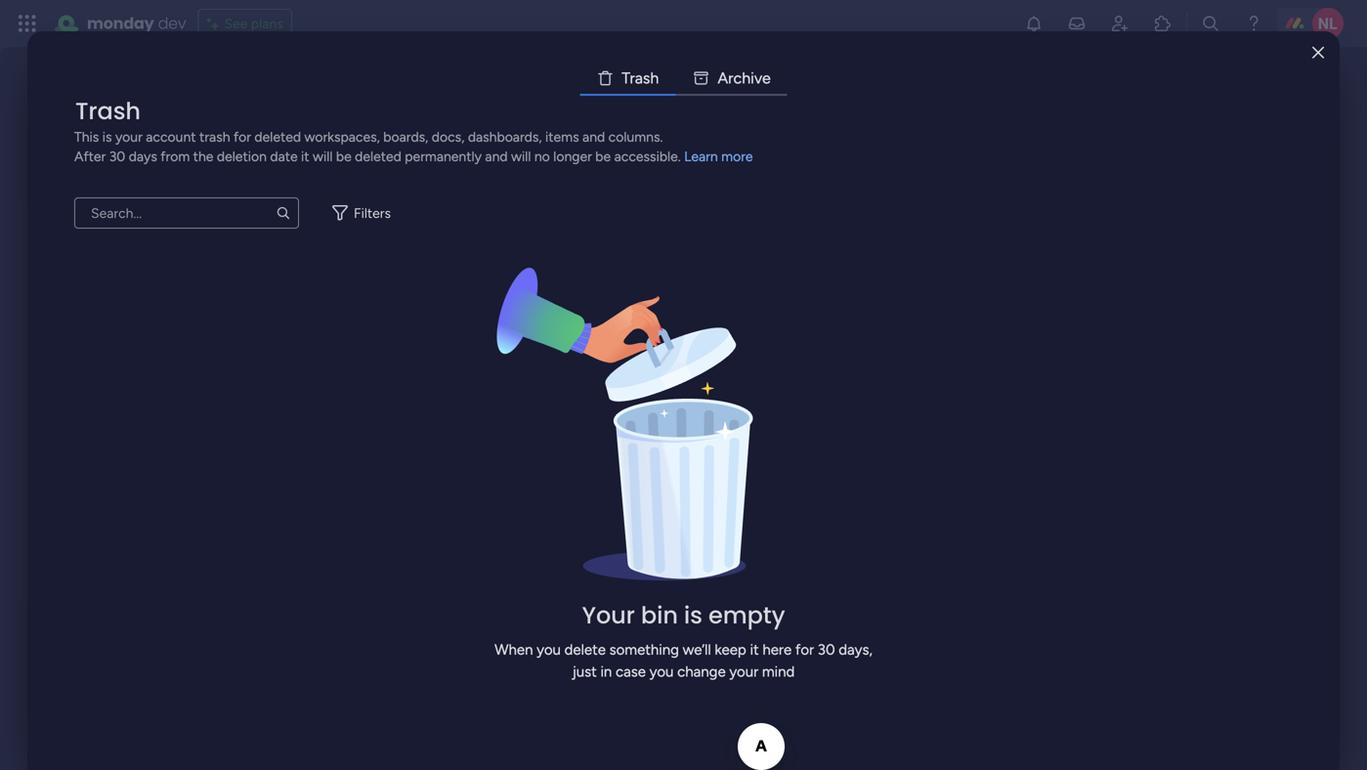 Task type: locate. For each thing, give the bounding box(es) containing it.
for up "deletion"
[[234, 129, 251, 145]]

trash
[[199, 129, 230, 145]]

for right here
[[795, 641, 814, 659]]

1 horizontal spatial will
[[511, 148, 531, 165]]

1 vertical spatial and
[[485, 148, 508, 165]]

0 horizontal spatial r
[[630, 69, 635, 87]]

your up days
[[115, 129, 143, 145]]

is right this
[[102, 129, 112, 145]]

0 vertical spatial and
[[583, 129, 605, 145]]

you down something
[[650, 663, 674, 681]]

a r c h i v e
[[718, 69, 771, 87]]

30 left days
[[109, 148, 125, 165]]

noah lott image
[[1313, 8, 1344, 39]]

0 vertical spatial deleted
[[255, 129, 301, 145]]

0 vertical spatial 30
[[109, 148, 125, 165]]

0 horizontal spatial is
[[102, 129, 112, 145]]

h left v
[[742, 69, 751, 87]]

deleted up date on the left
[[255, 129, 301, 145]]

will
[[313, 148, 333, 165], [511, 148, 531, 165]]

case
[[616, 663, 646, 681]]

1 horizontal spatial for
[[795, 641, 814, 659]]

will down "workspaces,"
[[313, 148, 333, 165]]

be down "workspaces,"
[[336, 148, 352, 165]]

30 inside trash this is your account trash for deleted workspaces, boards, docs, dashboards, items and columns. after 30 days from the deletion date it will be deleted permanently and will no longer be accessible. learn more
[[109, 148, 125, 165]]

Search for items in the recycle bin search field
[[74, 197, 299, 229]]

1 horizontal spatial your
[[729, 663, 759, 681]]

0 vertical spatial your
[[115, 129, 143, 145]]

1 horizontal spatial 30
[[818, 641, 835, 659]]

r for a
[[728, 69, 734, 87]]

2 r from the left
[[728, 69, 734, 87]]

0 vertical spatial is
[[102, 129, 112, 145]]

is
[[102, 129, 112, 145], [684, 599, 703, 632]]

0 vertical spatial it
[[301, 148, 309, 165]]

1 vertical spatial your
[[729, 663, 759, 681]]

1 vertical spatial is
[[684, 599, 703, 632]]

h
[[650, 69, 659, 87], [742, 69, 751, 87]]

for inside the your bin is empty when you delete something we'll keep it here for 30 days, just in case you change your mind
[[795, 641, 814, 659]]

monday dev
[[87, 12, 186, 34]]

is inside trash this is your account trash for deleted workspaces, boards, docs, dashboards, items and columns. after 30 days from the deletion date it will be deleted permanently and will no longer be accessible. learn more
[[102, 129, 112, 145]]

dev
[[158, 12, 186, 34]]

learn
[[684, 148, 718, 165]]

1 vertical spatial you
[[650, 663, 674, 681]]

1 horizontal spatial be
[[596, 148, 611, 165]]

dashboards,
[[468, 129, 542, 145]]

30 left days,
[[818, 641, 835, 659]]

0 vertical spatial you
[[537, 641, 561, 659]]

you right when in the bottom of the page
[[537, 641, 561, 659]]

invite members image
[[1110, 14, 1130, 33]]

this
[[74, 129, 99, 145]]

filters button
[[323, 197, 407, 229]]

see plans
[[224, 15, 283, 32]]

1 horizontal spatial is
[[684, 599, 703, 632]]

bin
[[641, 599, 678, 632]]

plans
[[251, 15, 283, 32]]

your down the keep
[[729, 663, 759, 681]]

1 horizontal spatial h
[[742, 69, 751, 87]]

1 horizontal spatial you
[[650, 663, 674, 681]]

accessible.
[[614, 148, 681, 165]]

0 horizontal spatial deleted
[[255, 129, 301, 145]]

and
[[583, 129, 605, 145], [485, 148, 508, 165]]

it inside the your bin is empty when you delete something we'll keep it here for 30 days, just in case you change your mind
[[750, 641, 759, 659]]

2 be from the left
[[596, 148, 611, 165]]

0 horizontal spatial be
[[336, 148, 352, 165]]

1 vertical spatial it
[[750, 641, 759, 659]]

1 horizontal spatial it
[[750, 641, 759, 659]]

deleted down boards,
[[355, 148, 402, 165]]

for
[[234, 129, 251, 145], [795, 641, 814, 659]]

is right bin on the bottom left
[[684, 599, 703, 632]]

items
[[545, 129, 579, 145]]

1 be from the left
[[336, 148, 352, 165]]

0 horizontal spatial 30
[[109, 148, 125, 165]]

0 horizontal spatial h
[[650, 69, 659, 87]]

1 horizontal spatial deleted
[[355, 148, 402, 165]]

deleted
[[255, 129, 301, 145], [355, 148, 402, 165]]

no
[[535, 148, 550, 165]]

more
[[721, 148, 753, 165]]

archive is empty image
[[459, 268, 791, 600]]

None search field
[[74, 197, 299, 229]]

is inside the your bin is empty when you delete something we'll keep it here for 30 days, just in case you change your mind
[[684, 599, 703, 632]]

1 will from the left
[[313, 148, 333, 165]]

e
[[762, 69, 771, 87]]

1 vertical spatial deleted
[[355, 148, 402, 165]]

0 horizontal spatial will
[[313, 148, 333, 165]]

search image
[[276, 205, 291, 221]]

you
[[537, 641, 561, 659], [650, 663, 674, 681]]

it
[[301, 148, 309, 165], [750, 641, 759, 659]]

1 horizontal spatial r
[[728, 69, 734, 87]]

0 horizontal spatial your
[[115, 129, 143, 145]]

trash this is your account trash for deleted workspaces, boards, docs, dashboards, items and columns. after 30 days from the deletion date it will be deleted permanently and will no longer be accessible. learn more
[[74, 95, 753, 165]]

and down dashboards,
[[485, 148, 508, 165]]

h right a
[[650, 69, 659, 87]]

close image
[[1313, 46, 1324, 60]]

0 vertical spatial for
[[234, 129, 251, 145]]

be
[[336, 148, 352, 165], [596, 148, 611, 165]]

c
[[734, 69, 742, 87]]

30
[[109, 148, 125, 165], [818, 641, 835, 659]]

r
[[630, 69, 635, 87], [728, 69, 734, 87]]

1 vertical spatial 30
[[818, 641, 835, 659]]

r left the s
[[630, 69, 635, 87]]

it right date on the left
[[301, 148, 309, 165]]

0 horizontal spatial you
[[537, 641, 561, 659]]

1 vertical spatial for
[[795, 641, 814, 659]]

0 horizontal spatial for
[[234, 129, 251, 145]]

select product image
[[18, 14, 37, 33]]

0 horizontal spatial it
[[301, 148, 309, 165]]

keep
[[715, 641, 747, 659]]

r left the i
[[728, 69, 734, 87]]

your
[[115, 129, 143, 145], [729, 663, 759, 681]]

see plans button
[[198, 9, 292, 38]]

a
[[635, 69, 643, 87]]

will left no
[[511, 148, 531, 165]]

account
[[146, 129, 196, 145]]

be right longer
[[596, 148, 611, 165]]

it left here
[[750, 641, 759, 659]]

1 r from the left
[[630, 69, 635, 87]]

and up longer
[[583, 129, 605, 145]]



Task type: vqa. For each thing, say whether or not it's contained in the screenshot.
import data Link
no



Task type: describe. For each thing, give the bounding box(es) containing it.
workspaces,
[[304, 129, 380, 145]]

help image
[[1244, 14, 1264, 33]]

we'll
[[683, 641, 711, 659]]

when
[[495, 641, 533, 659]]

t
[[622, 69, 630, 87]]

1 h from the left
[[650, 69, 659, 87]]

for inside trash this is your account trash for deleted workspaces, boards, docs, dashboards, items and columns. after 30 days from the deletion date it will be deleted permanently and will no longer be accessible. learn more
[[234, 129, 251, 145]]

inbox image
[[1067, 14, 1087, 33]]

search everything image
[[1201, 14, 1221, 33]]

1 horizontal spatial and
[[583, 129, 605, 145]]

v
[[754, 69, 762, 87]]

mind
[[762, 663, 795, 681]]

is for empty
[[684, 599, 703, 632]]

delete
[[565, 641, 606, 659]]

deletion
[[217, 148, 267, 165]]

see
[[224, 15, 248, 32]]

notifications image
[[1024, 14, 1044, 33]]

is for your
[[102, 129, 112, 145]]

0 horizontal spatial and
[[485, 148, 508, 165]]

columns.
[[609, 129, 663, 145]]

s
[[643, 69, 650, 87]]

2 will from the left
[[511, 148, 531, 165]]

t r a s h
[[622, 69, 659, 87]]

your inside trash this is your account trash for deleted workspaces, boards, docs, dashboards, items and columns. after 30 days from the deletion date it will be deleted permanently and will no longer be accessible. learn more
[[115, 129, 143, 145]]

after
[[74, 148, 106, 165]]

docs,
[[432, 129, 465, 145]]

empty
[[709, 599, 785, 632]]

r for t
[[630, 69, 635, 87]]

days
[[129, 148, 157, 165]]

it inside trash this is your account trash for deleted workspaces, boards, docs, dashboards, items and columns. after 30 days from the deletion date it will be deleted permanently and will no longer be accessible. learn more
[[301, 148, 309, 165]]

the
[[193, 148, 214, 165]]

a
[[718, 69, 728, 87]]

your inside the your bin is empty when you delete something we'll keep it here for 30 days, just in case you change your mind
[[729, 663, 759, 681]]

2 h from the left
[[742, 69, 751, 87]]

your bin is empty when you delete something we'll keep it here for 30 days, just in case you change your mind
[[495, 599, 873, 681]]

longer
[[553, 148, 592, 165]]

change
[[677, 663, 726, 681]]

date
[[270, 148, 298, 165]]

30 inside the your bin is empty when you delete something we'll keep it here for 30 days, just in case you change your mind
[[818, 641, 835, 659]]

monday
[[87, 12, 154, 34]]

from
[[161, 148, 190, 165]]

apps image
[[1153, 14, 1173, 33]]

learn more link
[[684, 148, 753, 165]]

your
[[582, 599, 635, 632]]

i
[[751, 69, 754, 87]]

trash
[[75, 95, 141, 128]]

something
[[610, 641, 679, 659]]

boards,
[[383, 129, 428, 145]]

here
[[763, 641, 792, 659]]

just
[[572, 663, 597, 681]]

days,
[[839, 641, 873, 659]]

filters
[[354, 205, 391, 221]]

permanently
[[405, 148, 482, 165]]

in
[[601, 663, 612, 681]]



